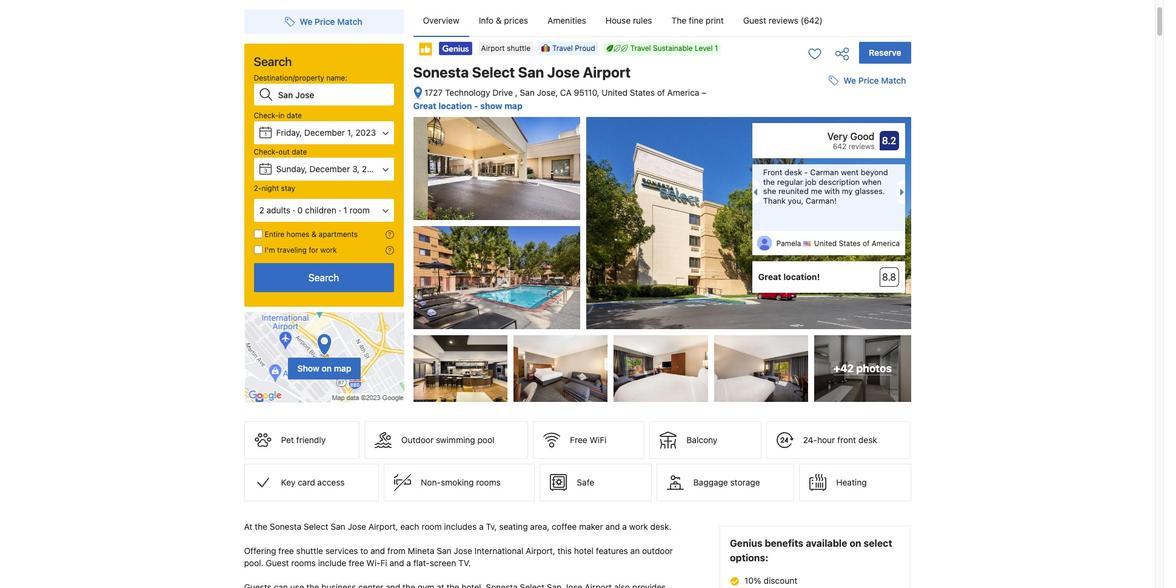 Task type: vqa. For each thing, say whether or not it's contained in the screenshot.
Rosemary
no



Task type: describe. For each thing, give the bounding box(es) containing it.
10% discount
[[745, 576, 798, 586]]

1 horizontal spatial sonesta
[[413, 64, 469, 81]]

outdoor
[[642, 546, 673, 556]]

airport shuttle
[[481, 44, 531, 53]]

at the sonesta select san jose airport, each room includes a tv, seating area, coffee maker and a work desk. offering free shuttle services to and from mineta san jose international airport, this hotel features an outdoor pool. guest rooms include free wi-fi and a flat-screen tv. guests can use the business center and the gym at the hotel. sonesta select san jose airport also provi
[[244, 522, 675, 588]]

airport inside at the sonesta select san jose airport, each room includes a tv, seating area, coffee maker and a work desk. offering free shuttle services to and from mineta san jose international airport, this hotel features an outdoor pool. guest rooms include free wi-fi and a flat-screen tv. guests can use the business center and the gym at the hotel. sonesta select san jose airport also provi
[[585, 582, 612, 588]]

entire homes & apartments
[[265, 230, 358, 239]]

1 vertical spatial of
[[863, 239, 870, 248]]

2023 for sunday, december 3, 2023
[[362, 164, 383, 174]]

guest reviews (642)
[[743, 15, 823, 25]]

sustainable
[[653, 44, 693, 53]]

san down this
[[547, 582, 562, 588]]

sonesta select san jose airport
[[413, 64, 631, 81]]

thank
[[763, 196, 786, 206]]

location
[[439, 101, 472, 111]]

area,
[[530, 522, 550, 532]]

date for check-out date
[[292, 147, 307, 156]]

jose up tv.
[[454, 546, 472, 556]]

san up the services
[[331, 522, 346, 532]]

price for left we price match dropdown button
[[315, 16, 335, 27]]

baggage storage button
[[657, 464, 795, 502]]

check- for out
[[254, 147, 279, 156]]

san up screen on the left bottom
[[437, 546, 452, 556]]

0 horizontal spatial free
[[279, 546, 294, 556]]

destination/property
[[254, 73, 324, 82]]

10%
[[745, 576, 762, 586]]

1 horizontal spatial united
[[814, 239, 837, 248]]

1 vertical spatial airport
[[583, 64, 631, 81]]

guest inside at the sonesta select san jose airport, each room includes a tv, seating area, coffee maker and a work desk. offering free shuttle services to and from mineta san jose international airport, this hotel features an outdoor pool. guest rooms include free wi-fi and a flat-screen tv. guests can use the business center and the gym at the hotel. sonesta select san jose airport also provi
[[266, 558, 289, 568]]

maker
[[579, 522, 603, 532]]

non-
[[421, 477, 441, 488]]

in
[[279, 111, 285, 120]]

24-
[[803, 435, 818, 445]]

info & prices
[[479, 15, 528, 25]]

proud
[[575, 44, 595, 53]]

non-smoking rooms button
[[384, 464, 535, 502]]

tv,
[[486, 522, 497, 532]]

on inside genius benefits available on select options:
[[850, 538, 862, 549]]

0 vertical spatial guest
[[743, 15, 767, 25]]

1 vertical spatial sonesta
[[270, 522, 302, 532]]

- inside front desk - carman went beyond the regular job description when she reunited me with my glasses. thank you, carman!
[[805, 167, 808, 177]]

2 horizontal spatial a
[[622, 522, 627, 532]]

at
[[437, 582, 444, 588]]

1 inside dropdown button
[[344, 205, 347, 215]]

adults
[[267, 205, 291, 215]]

of inside 1727 technology drive , san jose, ca 95110, united states of america – great location - show map
[[657, 87, 665, 98]]

fi
[[381, 558, 387, 568]]

Where are you going? field
[[273, 84, 394, 106]]

sunday, december 3, 2023
[[276, 164, 383, 174]]

we price match for left we price match dropdown button
[[300, 16, 362, 27]]

price for bottommost we price match dropdown button
[[859, 75, 879, 86]]

search button
[[254, 263, 394, 292]]

1 horizontal spatial airport,
[[526, 546, 555, 556]]

amenities
[[548, 15, 586, 25]]

heating button
[[800, 464, 911, 502]]

rooms inside at the sonesta select san jose airport, each room includes a tv, seating area, coffee maker and a work desk. offering free shuttle services to and from mineta san jose international airport, this hotel features an outdoor pool. guest rooms include free wi-fi and a flat-screen tv. guests can use the business center and the gym at the hotel. sonesta select san jose airport also provi
[[291, 558, 316, 568]]

apartments
[[319, 230, 358, 239]]

states inside 1727 technology drive , san jose, ca 95110, united states of america – great location - show map
[[630, 87, 655, 98]]

check-in date
[[254, 111, 302, 120]]

options:
[[730, 553, 769, 564]]

united states of america
[[814, 239, 900, 248]]

jose,
[[537, 87, 558, 98]]

seating
[[499, 522, 528, 532]]

1727
[[425, 87, 443, 98]]

1 horizontal spatial a
[[479, 522, 484, 532]]

travel for travel proud
[[553, 44, 573, 53]]

map inside 1727 technology drive , san jose, ca 95110, united states of america – great location - show map
[[505, 101, 523, 111]]

shuttle inside at the sonesta select san jose airport, each room includes a tv, seating area, coffee maker and a work desk. offering free shuttle services to and from mineta san jose international airport, this hotel features an outdoor pool. guest rooms include free wi-fi and a flat-screen tv. guests can use the business center and the gym at the hotel. sonesta select san jose airport also provi
[[296, 546, 323, 556]]

overview
[[423, 15, 460, 25]]

print
[[706, 15, 724, 25]]

storage
[[731, 477, 760, 488]]

hour
[[818, 435, 835, 445]]

we price match for bottommost we price match dropdown button
[[844, 75, 906, 86]]

8.8
[[882, 272, 896, 283]]

1 vertical spatial 1
[[264, 131, 267, 138]]

children
[[305, 205, 336, 215]]

prices
[[504, 15, 528, 25]]

include
[[318, 558, 346, 568]]

2023 for friday, december 1, 2023
[[356, 127, 376, 138]]

2
[[259, 205, 264, 215]]

genius
[[730, 538, 763, 549]]

1 vertical spatial america
[[872, 239, 900, 248]]

regular
[[777, 177, 803, 187]]

0 vertical spatial airport,
[[369, 522, 398, 532]]

rooms inside "button"
[[476, 477, 501, 488]]

outdoor
[[401, 435, 434, 445]]

+42 photos
[[834, 362, 892, 375]]

1 vertical spatial select
[[304, 522, 328, 532]]

me
[[811, 186, 823, 196]]

international
[[475, 546, 524, 556]]

0 vertical spatial shuttle
[[507, 44, 531, 53]]

and down the from
[[390, 558, 404, 568]]

gym
[[418, 582, 435, 588]]

1 vertical spatial we price match button
[[824, 70, 911, 92]]

level
[[695, 44, 713, 53]]

very good 642 reviews
[[828, 131, 875, 151]]

destination/property name:
[[254, 73, 347, 82]]

and right maker
[[606, 522, 620, 532]]

1 vertical spatial free
[[349, 558, 364, 568]]

2 adults · 0 children · 1 room button
[[254, 199, 394, 222]]

carman!
[[806, 196, 837, 206]]

0 vertical spatial airport
[[481, 44, 505, 53]]

pool
[[478, 435, 495, 445]]

benefits
[[765, 538, 804, 549]]

room inside dropdown button
[[350, 205, 370, 215]]

guest reviews (642) link
[[734, 5, 833, 36]]

work inside search section
[[320, 246, 337, 255]]

info
[[479, 15, 494, 25]]

job
[[805, 177, 817, 187]]

available
[[806, 538, 848, 549]]

free wifi
[[570, 435, 607, 445]]

went
[[841, 167, 859, 177]]

rules
[[633, 15, 652, 25]]

united inside 1727 technology drive , san jose, ca 95110, united states of america – great location - show map
[[602, 87, 628, 98]]

check- for in
[[254, 111, 279, 120]]

8.2
[[882, 135, 897, 146]]

pet
[[281, 435, 294, 445]]

on inside search section
[[322, 363, 332, 373]]

scored 8.2 element
[[880, 131, 899, 150]]

december for sunday,
[[309, 164, 350, 174]]

pool.
[[244, 558, 264, 568]]

the fine print link
[[662, 5, 734, 36]]

2 vertical spatial sonesta
[[486, 582, 518, 588]]

san inside 1727 technology drive , san jose, ca 95110, united states of america – great location - show map
[[520, 87, 535, 98]]

valign  initial image
[[418, 42, 433, 56]]

0 horizontal spatial we price match button
[[280, 11, 367, 33]]

front desk - carman went beyond the regular job description when she reunited me with my glasses. thank you, carman!
[[763, 167, 888, 206]]

0 horizontal spatial reviews
[[769, 15, 799, 25]]

jose up ca
[[547, 64, 580, 81]]

wifi
[[590, 435, 607, 445]]

guests
[[244, 582, 272, 588]]

previous image
[[750, 189, 757, 196]]

jose down this
[[564, 582, 583, 588]]

services
[[326, 546, 358, 556]]

2 vertical spatial select
[[520, 582, 545, 588]]

house
[[606, 15, 631, 25]]

from
[[387, 546, 406, 556]]

search inside button
[[309, 272, 339, 283]]

very
[[828, 131, 848, 142]]

balcony
[[687, 435, 718, 445]]

if you select this option, we'll show you popular business travel features like breakfast, wifi and free parking. image
[[385, 246, 394, 255]]

1 · from the left
[[293, 205, 295, 215]]

baggage
[[694, 477, 728, 488]]

screen
[[430, 558, 456, 568]]

and up wi-
[[371, 546, 385, 556]]



Task type: locate. For each thing, give the bounding box(es) containing it.
we for left we price match dropdown button
[[300, 16, 313, 27]]

0 horizontal spatial price
[[315, 16, 335, 27]]

to
[[360, 546, 368, 556]]

map right show
[[334, 363, 351, 373]]

card
[[298, 477, 315, 488]]

the inside front desk - carman went beyond the regular job description when she reunited me with my glasses. thank you, carman!
[[763, 177, 775, 187]]

if you select this option, we'll show you popular business travel features like breakfast, wifi and free parking. image
[[385, 246, 394, 255]]

desk inside button
[[859, 435, 878, 445]]

san up jose,
[[518, 64, 544, 81]]

0 vertical spatial 1
[[715, 44, 718, 53]]

baggage storage
[[694, 477, 760, 488]]

0 vertical spatial 2023
[[356, 127, 376, 138]]

0 vertical spatial &
[[496, 15, 502, 25]]

1 vertical spatial rooms
[[291, 558, 316, 568]]

can
[[274, 582, 288, 588]]

0 horizontal spatial of
[[657, 87, 665, 98]]

0 horizontal spatial states
[[630, 87, 655, 98]]

key card access
[[281, 477, 345, 488]]

sonesta up offering
[[270, 522, 302, 532]]

reviews right the 642
[[849, 142, 875, 151]]

front
[[763, 167, 783, 177]]

2 horizontal spatial 1
[[715, 44, 718, 53]]

san
[[518, 64, 544, 81], [520, 87, 535, 98], [331, 522, 346, 532], [437, 546, 452, 556], [547, 582, 562, 588]]

we price match button up name:
[[280, 11, 367, 33]]

reserve button
[[860, 42, 911, 64]]

&
[[496, 15, 502, 25], [312, 230, 317, 239]]

check-
[[254, 111, 279, 120], [254, 147, 279, 156]]

a left flat-
[[407, 558, 411, 568]]

price up name:
[[315, 16, 335, 27]]

0 vertical spatial date
[[287, 111, 302, 120]]

airport up 95110,
[[583, 64, 631, 81]]

1 travel from the left
[[631, 44, 651, 53]]

travel left proud
[[553, 44, 573, 53]]

0 horizontal spatial match
[[337, 16, 362, 27]]

2023 right 1,
[[356, 127, 376, 138]]

states down sustainable
[[630, 87, 655, 98]]

1 horizontal spatial shuttle
[[507, 44, 531, 53]]

she
[[763, 186, 777, 196]]

united right 95110,
[[602, 87, 628, 98]]

outdoor swimming pool button
[[364, 422, 528, 459]]

0 vertical spatial rooms
[[476, 477, 501, 488]]

balcony button
[[650, 422, 762, 459]]

december left 1,
[[304, 127, 345, 138]]

0 horizontal spatial ·
[[293, 205, 295, 215]]

great location - show map button
[[413, 101, 523, 111]]

at
[[244, 522, 253, 532]]

a up features
[[622, 522, 627, 532]]

select
[[472, 64, 515, 81], [304, 522, 328, 532], [520, 582, 545, 588]]

0 vertical spatial select
[[472, 64, 515, 81]]

2-night stay
[[254, 184, 295, 193]]

desk up the reunited
[[785, 167, 802, 177]]

travel for travel sustainable level 1
[[631, 44, 651, 53]]

free
[[279, 546, 294, 556], [349, 558, 364, 568]]

0 horizontal spatial search
[[254, 55, 292, 69]]

search section
[[239, 0, 408, 403]]

0 vertical spatial map
[[505, 101, 523, 111]]

key card access button
[[244, 464, 379, 502]]

match for left we price match dropdown button
[[337, 16, 362, 27]]

we up "very"
[[844, 75, 857, 86]]

friendly
[[296, 435, 326, 445]]

tv.
[[459, 558, 471, 568]]

features
[[596, 546, 628, 556]]

1 horizontal spatial &
[[496, 15, 502, 25]]

2 horizontal spatial sonesta
[[486, 582, 518, 588]]

(642)
[[801, 15, 823, 25]]

2023 right '3,'
[[362, 164, 383, 174]]

united right pamela on the top of the page
[[814, 239, 837, 248]]

1 check- from the top
[[254, 111, 279, 120]]

we for bottommost we price match dropdown button
[[844, 75, 857, 86]]

- left carman
[[805, 167, 808, 177]]

price down reserve button
[[859, 75, 879, 86]]

work right 'for'
[[320, 246, 337, 255]]

shuttle up sonesta select san jose airport
[[507, 44, 531, 53]]

beyond
[[861, 167, 888, 177]]

0 horizontal spatial -
[[474, 101, 478, 111]]

2 travel from the left
[[553, 44, 573, 53]]

1 horizontal spatial of
[[863, 239, 870, 248]]

1 vertical spatial states
[[839, 239, 861, 248]]

offering
[[244, 546, 276, 556]]

overview link
[[413, 5, 469, 36]]

match down reserve button
[[881, 75, 906, 86]]

reviews left (642)
[[769, 15, 799, 25]]

great down click to open map view icon
[[413, 101, 437, 111]]

1 vertical spatial shuttle
[[296, 546, 323, 556]]

0 horizontal spatial &
[[312, 230, 317, 239]]

1 vertical spatial on
[[850, 538, 862, 549]]

0 vertical spatial we
[[300, 16, 313, 27]]

room right each
[[422, 522, 442, 532]]

0 horizontal spatial guest
[[266, 558, 289, 568]]

check- up friday,
[[254, 111, 279, 120]]

1 horizontal spatial we price match button
[[824, 70, 911, 92]]

safe button
[[540, 464, 652, 502]]

good
[[851, 131, 875, 142]]

1 horizontal spatial room
[[422, 522, 442, 532]]

match for bottommost we price match dropdown button
[[881, 75, 906, 86]]

- inside 1727 technology drive , san jose, ca 95110, united states of america – great location - show map
[[474, 101, 478, 111]]

0 vertical spatial sonesta
[[413, 64, 469, 81]]

1 vertical spatial we price match
[[844, 75, 906, 86]]

america inside 1727 technology drive , san jose, ca 95110, united states of america – great location - show map
[[668, 87, 700, 98]]

map down ,
[[505, 101, 523, 111]]

drive
[[493, 87, 513, 98]]

3,
[[352, 164, 360, 174]]

1 horizontal spatial work
[[629, 522, 648, 532]]

the fine print
[[672, 15, 724, 25]]

swimming
[[436, 435, 475, 445]]

america up 8.8 in the top of the page
[[872, 239, 900, 248]]

technology
[[445, 87, 490, 98]]

date for check-in date
[[287, 111, 302, 120]]

1 vertical spatial match
[[881, 75, 906, 86]]

0 vertical spatial of
[[657, 87, 665, 98]]

amenities link
[[538, 5, 596, 36]]

search down 'for'
[[309, 272, 339, 283]]

outdoor swimming pool
[[401, 435, 495, 445]]

we price match inside search section
[[300, 16, 362, 27]]

1 right children
[[344, 205, 347, 215]]

states down my
[[839, 239, 861, 248]]

price inside search section
[[315, 16, 335, 27]]

24-hour front desk
[[803, 435, 878, 445]]

0 vertical spatial check-
[[254, 111, 279, 120]]

shuttle
[[507, 44, 531, 53], [296, 546, 323, 556]]

business
[[322, 582, 356, 588]]

and
[[606, 522, 620, 532], [371, 546, 385, 556], [390, 558, 404, 568], [386, 582, 400, 588]]

0
[[298, 205, 303, 215]]

and right center
[[386, 582, 400, 588]]

guest down offering
[[266, 558, 289, 568]]

1 horizontal spatial guest
[[743, 15, 767, 25]]

december for friday,
[[304, 127, 345, 138]]

1 vertical spatial check-
[[254, 147, 279, 156]]

1 horizontal spatial map
[[505, 101, 523, 111]]

0 vertical spatial room
[[350, 205, 370, 215]]

0 horizontal spatial shuttle
[[296, 546, 323, 556]]

0 vertical spatial match
[[337, 16, 362, 27]]

1 vertical spatial 2023
[[362, 164, 383, 174]]

1 vertical spatial we
[[844, 75, 857, 86]]

1 horizontal spatial 1
[[344, 205, 347, 215]]

on left select on the right of the page
[[850, 538, 862, 549]]

night
[[262, 184, 279, 193]]

great left location!
[[758, 272, 782, 282]]

out
[[279, 147, 290, 156]]

free down to at the bottom
[[349, 558, 364, 568]]

search up destination/property
[[254, 55, 292, 69]]

1 horizontal spatial -
[[805, 167, 808, 177]]

1727 technology drive , san jose, ca 95110, united states of america – great location - show map
[[413, 87, 707, 111]]

2 check- from the top
[[254, 147, 279, 156]]

a left tv,
[[479, 522, 484, 532]]

0 vertical spatial america
[[668, 87, 700, 98]]

& inside search section
[[312, 230, 317, 239]]

i'm
[[265, 246, 275, 255]]

1 horizontal spatial ·
[[339, 205, 341, 215]]

use
[[290, 582, 304, 588]]

rooms right smoking
[[476, 477, 501, 488]]

flat-
[[413, 558, 430, 568]]

travel down the rules
[[631, 44, 651, 53]]

rooms up use
[[291, 558, 316, 568]]

we inside search section
[[300, 16, 313, 27]]

2 horizontal spatial select
[[520, 582, 545, 588]]

1 vertical spatial desk
[[859, 435, 878, 445]]

room up the apartments
[[350, 205, 370, 215]]

0 horizontal spatial we
[[300, 16, 313, 27]]

location!
[[784, 272, 820, 282]]

1 horizontal spatial we
[[844, 75, 857, 86]]

1 horizontal spatial on
[[850, 538, 862, 549]]

1 vertical spatial guest
[[266, 558, 289, 568]]

we price match button down reserve button
[[824, 70, 911, 92]]

date right in
[[287, 111, 302, 120]]

next image
[[900, 189, 908, 196]]

1 horizontal spatial states
[[839, 239, 861, 248]]

2 vertical spatial 1
[[344, 205, 347, 215]]

0 horizontal spatial rooms
[[291, 558, 316, 568]]

,
[[515, 87, 518, 98]]

1 vertical spatial date
[[292, 147, 307, 156]]

1 vertical spatial great
[[758, 272, 782, 282]]

1 vertical spatial map
[[334, 363, 351, 373]]

1 horizontal spatial search
[[309, 272, 339, 283]]

genius benefits available on select options:
[[730, 538, 893, 564]]

0 horizontal spatial a
[[407, 558, 411, 568]]

pet friendly button
[[244, 422, 360, 459]]

ca
[[560, 87, 572, 98]]

2 vertical spatial airport
[[585, 582, 612, 588]]

room
[[350, 205, 370, 215], [422, 522, 442, 532]]

airport, left this
[[526, 546, 555, 556]]

jose up to at the bottom
[[348, 522, 366, 532]]

we up 'destination/property name:'
[[300, 16, 313, 27]]

america
[[668, 87, 700, 98], [872, 239, 900, 248]]

great location!
[[758, 272, 820, 282]]

1 horizontal spatial match
[[881, 75, 906, 86]]

- left show
[[474, 101, 478, 111]]

2 adults · 0 children · 1 room
[[259, 205, 370, 215]]

heating
[[837, 477, 867, 488]]

1 vertical spatial december
[[309, 164, 350, 174]]

we price match up name:
[[300, 16, 362, 27]]

key
[[281, 477, 295, 488]]

select up drive
[[472, 64, 515, 81]]

0 vertical spatial -
[[474, 101, 478, 111]]

show on map button
[[244, 312, 405, 403], [288, 358, 361, 379]]

check- up "3"
[[254, 147, 279, 156]]

match inside search section
[[337, 16, 362, 27]]

non-smoking rooms
[[421, 477, 501, 488]]

0 horizontal spatial select
[[304, 522, 328, 532]]

airport down "info"
[[481, 44, 505, 53]]

sonesta up "1727"
[[413, 64, 469, 81]]

my
[[842, 186, 853, 196]]

free right offering
[[279, 546, 294, 556]]

0 vertical spatial we price match button
[[280, 11, 367, 33]]

0 horizontal spatial america
[[668, 87, 700, 98]]

1 horizontal spatial reviews
[[849, 142, 875, 151]]

we price match down reserve button
[[844, 75, 906, 86]]

24-hour front desk button
[[766, 422, 911, 459]]

december
[[304, 127, 345, 138], [309, 164, 350, 174]]

show
[[298, 363, 320, 373]]

1 vertical spatial united
[[814, 239, 837, 248]]

we'll show you stays where you can have the entire place to yourself image
[[385, 230, 394, 239], [385, 230, 394, 239]]

· right children
[[339, 205, 341, 215]]

work inside at the sonesta select san jose airport, each room includes a tv, seating area, coffee maker and a work desk. offering free shuttle services to and from mineta san jose international airport, this hotel features an outdoor pool. guest rooms include free wi-fi and a flat-screen tv. guests can use the business center and the gym at the hotel. sonesta select san jose airport also provi
[[629, 522, 648, 532]]

0 horizontal spatial great
[[413, 101, 437, 111]]

select down the "international"
[[520, 582, 545, 588]]

reunited
[[779, 186, 809, 196]]

& up 'for'
[[312, 230, 317, 239]]

san right ,
[[520, 87, 535, 98]]

december left '3,'
[[309, 164, 350, 174]]

homes
[[287, 230, 310, 239]]

i'm traveling for work
[[265, 246, 337, 255]]

great inside 1727 technology drive , san jose, ca 95110, united states of america – great location - show map
[[413, 101, 437, 111]]

of left –
[[657, 87, 665, 98]]

scored 8.8 element
[[880, 268, 899, 287]]

& right "info"
[[496, 15, 502, 25]]

reviews inside the very good 642 reviews
[[849, 142, 875, 151]]

0 vertical spatial work
[[320, 246, 337, 255]]

travel proud
[[553, 44, 595, 53]]

1 horizontal spatial select
[[472, 64, 515, 81]]

america left –
[[668, 87, 700, 98]]

on right show
[[322, 363, 332, 373]]

0 horizontal spatial 1
[[264, 131, 267, 138]]

1 horizontal spatial free
[[349, 558, 364, 568]]

1 horizontal spatial great
[[758, 272, 782, 282]]

0 vertical spatial united
[[602, 87, 628, 98]]

for
[[309, 246, 318, 255]]

2023
[[356, 127, 376, 138], [362, 164, 383, 174]]

1 right level
[[715, 44, 718, 53]]

0 horizontal spatial we price match
[[300, 16, 362, 27]]

1 vertical spatial reviews
[[849, 142, 875, 151]]

airport, left each
[[369, 522, 398, 532]]

room inside at the sonesta select san jose airport, each room includes a tv, seating area, coffee maker and a work desk. offering free shuttle services to and from mineta san jose international airport, this hotel features an outdoor pool. guest rooms include free wi-fi and a flat-screen tv. guests can use the business center and the gym at the hotel. sonesta select san jose airport also provi
[[422, 522, 442, 532]]

0 vertical spatial desk
[[785, 167, 802, 177]]

free wifi button
[[533, 422, 645, 459]]

price
[[315, 16, 335, 27], [859, 75, 879, 86]]

work left desk.
[[629, 522, 648, 532]]

show on map
[[298, 363, 351, 373]]

desk right front
[[859, 435, 878, 445]]

0 horizontal spatial work
[[320, 246, 337, 255]]

carman
[[810, 167, 839, 177]]

1 horizontal spatial america
[[872, 239, 900, 248]]

date right out
[[292, 147, 307, 156]]

reviews
[[769, 15, 799, 25], [849, 142, 875, 151]]

0 vertical spatial on
[[322, 363, 332, 373]]

on
[[322, 363, 332, 373], [850, 538, 862, 549]]

0 horizontal spatial sonesta
[[270, 522, 302, 532]]

shuttle up 'include'
[[296, 546, 323, 556]]

guest right print
[[743, 15, 767, 25]]

· left 0
[[293, 205, 295, 215]]

0 horizontal spatial on
[[322, 363, 332, 373]]

map inside search section
[[334, 363, 351, 373]]

sunday,
[[276, 164, 307, 174]]

select up the services
[[304, 522, 328, 532]]

airport left "also"
[[585, 582, 612, 588]]

2 · from the left
[[339, 205, 341, 215]]

match up name:
[[337, 16, 362, 27]]

click to open map view image
[[413, 86, 422, 100]]

states
[[630, 87, 655, 98], [839, 239, 861, 248]]

sonesta right hotel.
[[486, 582, 518, 588]]

desk inside front desk - carman went beyond the regular job description when she reunited me with my glasses. thank you, carman!
[[785, 167, 802, 177]]

of down glasses.
[[863, 239, 870, 248]]

sonesta
[[413, 64, 469, 81], [270, 522, 302, 532], [486, 582, 518, 588]]

rated very good element
[[758, 129, 875, 144]]

1 down check-in date
[[264, 131, 267, 138]]

1 vertical spatial room
[[422, 522, 442, 532]]



